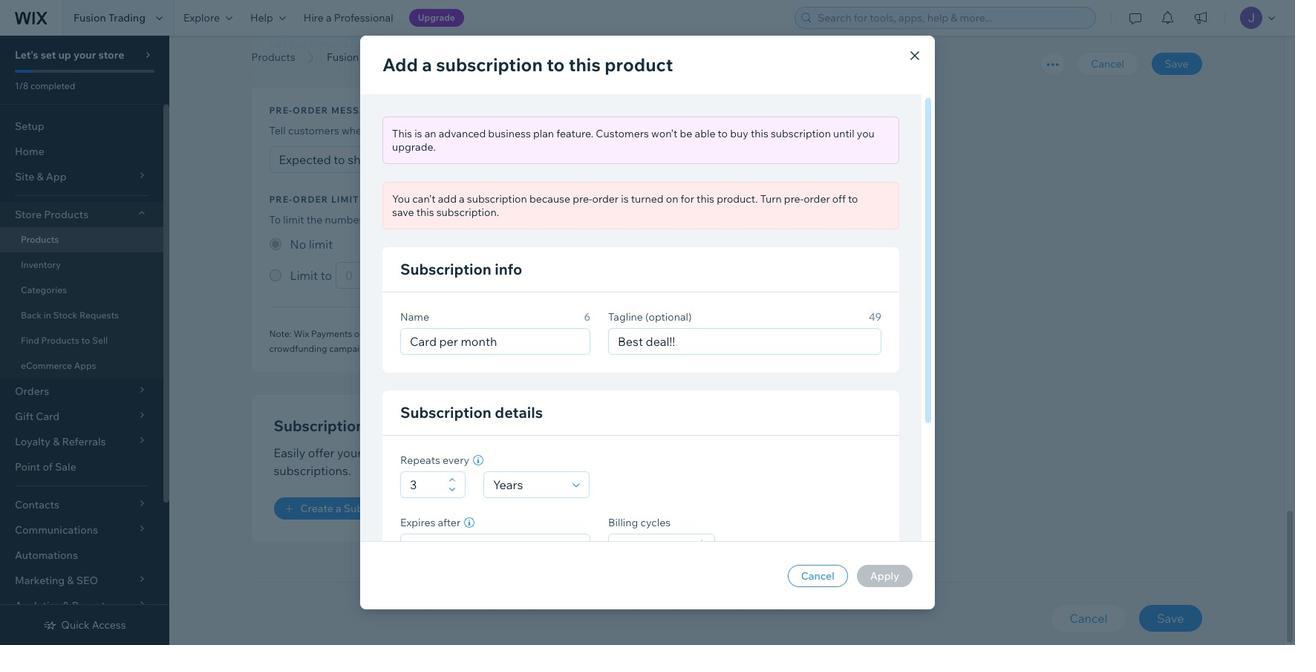 Task type: locate. For each thing, give the bounding box(es) containing it.
advanced
[[439, 127, 486, 140]]

0 horizontal spatial on
[[417, 446, 432, 461]]

products up create a subscription
[[365, 446, 415, 461]]

let customers buy this product before it's released or when it's out of stock. learn about pre-order
[[269, 36, 684, 69]]

1 vertical spatial your
[[337, 446, 362, 461]]

trading
[[108, 11, 146, 25]]

apps
[[74, 360, 96, 371]]

subscriptions.
[[274, 464, 351, 479]]

pre- down name
[[413, 329, 430, 340]]

to inside this is an advanced business plan feature. customers won't be able to buy this subscription until you upgrade.
[[718, 127, 728, 140]]

of right out
[[637, 36, 649, 51]]

plan
[[533, 127, 554, 140]]

expires
[[400, 516, 436, 530]]

when right 'orders'
[[459, 329, 482, 340]]

or inside let customers buy this product before it's released or when it's out of stock. learn about pre-order
[[551, 36, 563, 51]]

start
[[518, 214, 540, 227]]

0 horizontal spatial limit
[[283, 214, 304, 227]]

help button
[[241, 0, 295, 36]]

note: wix payments only supports pre-orders when the products are delivered within 12 months of the purchase date, and are not part of a crowdfunding campaign.
[[269, 329, 839, 355]]

0 horizontal spatial products link
[[0, 227, 163, 253]]

for inside the you can't add a subscription because pre-order is turned on for this product. turn pre-order off to save this subscription.
[[681, 192, 695, 206]]

subscription down before
[[436, 53, 543, 76]]

your inside the sidebar element
[[74, 48, 96, 62]]

on inside easily offer your products on a recurring basis with subscriptions.
[[417, 446, 432, 461]]

1 horizontal spatial your
[[337, 446, 362, 461]]

save button
[[1152, 53, 1202, 75], [1140, 606, 1202, 633]]

e.g., Coffee of the Month field
[[406, 329, 585, 354]]

2 vertical spatial when
[[459, 329, 482, 340]]

2 horizontal spatial the
[[677, 329, 691, 340]]

fusion trading
[[74, 11, 146, 25]]

order up 'number'
[[293, 194, 329, 205]]

won't
[[652, 127, 678, 140]]

the
[[307, 214, 323, 227], [484, 329, 497, 340], [677, 329, 691, 340]]

for up the inventory.
[[681, 192, 695, 206]]

1 vertical spatial select field
[[406, 535, 569, 560]]

order down professional at the left
[[361, 54, 391, 69]]

requests
[[80, 310, 119, 321]]

6
[[584, 311, 591, 324]]

1 horizontal spatial buy
[[730, 127, 749, 140]]

it's left out
[[598, 36, 613, 51]]

1 vertical spatial for
[[451, 214, 465, 227]]

products inside easily offer your products on a recurring basis with subscriptions.
[[365, 446, 415, 461]]

of inside the sidebar element
[[43, 461, 53, 474]]

0 vertical spatial is
[[415, 127, 422, 140]]

1 vertical spatial customers
[[288, 124, 339, 138]]

1 horizontal spatial fusion
[[327, 51, 359, 64]]

pre-order message
[[269, 105, 380, 116]]

of inside let customers buy this product before it's released or when it's out of stock. learn about pre-order
[[637, 36, 649, 51]]

are
[[539, 329, 552, 340], [774, 329, 787, 340]]

1 horizontal spatial or
[[551, 36, 563, 51]]

buy inside let customers buy this product before it's released or when it's out of stock. learn about pre-order
[[351, 36, 372, 51]]

are left not
[[774, 329, 787, 340]]

2 vertical spatial cancel
[[1070, 612, 1108, 627]]

learn about pre-order link
[[269, 52, 391, 70]]

0 vertical spatial buy
[[351, 36, 372, 51]]

this left 'this'
[[370, 124, 388, 138]]

ecommerce apps
[[21, 360, 96, 371]]

feature.
[[557, 127, 594, 140]]

of right part
[[824, 329, 832, 340]]

for
[[681, 192, 695, 206], [451, 214, 465, 227]]

this is an advanced business plan feature. customers won't be able to buy this subscription until you upgrade.
[[392, 127, 875, 154]]

to right able
[[718, 127, 728, 140]]

1 vertical spatial or
[[506, 124, 516, 138]]

cancel
[[1092, 57, 1125, 71], [801, 570, 835, 583], [1070, 612, 1108, 627]]

1 vertical spatial products
[[365, 446, 415, 461]]

0 horizontal spatial when
[[342, 124, 368, 138]]

back in stock requests link
[[0, 303, 163, 328]]

products link down store products
[[0, 227, 163, 253]]

1 horizontal spatial learn
[[702, 214, 730, 227]]

limit up 'number'
[[331, 194, 359, 205]]

home
[[15, 145, 44, 158]]

products inside subscriptions form
[[251, 51, 295, 64]]

subscription inside button
[[344, 503, 407, 516]]

0 vertical spatial products link
[[244, 50, 303, 65]]

how
[[732, 214, 752, 227]]

select field down with
[[489, 472, 568, 498]]

customers up 'about'
[[290, 36, 348, 51]]

1 horizontal spatial is
[[621, 192, 629, 206]]

or right released
[[551, 36, 563, 51]]

1 are from the left
[[539, 329, 552, 340]]

tagline
[[608, 311, 643, 324]]

1 vertical spatial save
[[1157, 612, 1185, 627]]

subscription left until
[[771, 127, 831, 140]]

up
[[58, 48, 71, 62]]

completed
[[30, 80, 75, 91]]

hire a professional
[[304, 11, 393, 25]]

to
[[269, 214, 281, 227]]

this up add
[[374, 36, 395, 51]]

0 vertical spatial learn
[[269, 54, 301, 69]]

details
[[495, 403, 543, 422]]

1 vertical spatial products link
[[0, 227, 163, 253]]

subscription inside this is an advanced business plan feature. customers won't be able to buy this subscription until you upgrade.
[[771, 127, 831, 140]]

create a subscription
[[300, 503, 407, 516]]

on up the inventory.
[[666, 192, 679, 206]]

subscription up order,
[[467, 192, 527, 206]]

1 horizontal spatial be
[[680, 127, 693, 140]]

product down out
[[605, 53, 673, 76]]

or for released
[[551, 36, 563, 51]]

customers for buy
[[290, 36, 348, 51]]

subscription up expires
[[344, 503, 407, 516]]

0 vertical spatial customers
[[290, 36, 348, 51]]

customers down 'pre-order message'
[[288, 124, 339, 138]]

1 vertical spatial save button
[[1140, 606, 1202, 633]]

a inside easily offer your products on a recurring basis with subscriptions.
[[434, 446, 441, 461]]

products left delivered
[[499, 329, 537, 340]]

0 horizontal spatial learn
[[269, 54, 301, 69]]

a inside "link"
[[326, 11, 332, 25]]

12
[[622, 329, 631, 340]]

cancel button
[[1078, 53, 1138, 75], [788, 565, 848, 588], [1052, 606, 1126, 633]]

1 horizontal spatial it's
[[598, 36, 613, 51]]

0 horizontal spatial or
[[506, 124, 516, 138]]

buy inside this is an advanced business plan feature. customers won't be able to buy this subscription until you upgrade.
[[730, 127, 749, 140]]

fusion left trading
[[74, 11, 106, 25]]

products up inventory
[[21, 234, 59, 245]]

this right tracking
[[585, 214, 602, 227]]

part
[[805, 329, 822, 340]]

pre- left toy in the left of the page
[[339, 54, 361, 69]]

products right store
[[44, 208, 89, 221]]

able
[[695, 127, 716, 140]]

tell
[[269, 124, 286, 138]]

select field down after
[[406, 535, 569, 560]]

buy down professional at the left
[[351, 36, 372, 51]]

or
[[551, 36, 563, 51], [506, 124, 516, 138]]

your right 'up' on the left of page
[[74, 48, 96, 62]]

wix
[[294, 329, 309, 340]]

2 pre- from the top
[[269, 194, 293, 205]]

your right offer
[[337, 446, 362, 461]]

1 vertical spatial on
[[417, 446, 432, 461]]

items
[[378, 214, 404, 227]]

is
[[415, 127, 422, 140], [621, 192, 629, 206]]

fusion
[[74, 11, 106, 25], [327, 51, 359, 64]]

product up upgrade.
[[390, 124, 429, 138]]

this up feature.
[[569, 53, 601, 76]]

first time_stores_subsciptions and reccuring orders_calender and box copy image
[[692, 432, 852, 506]]

to right the off
[[848, 192, 858, 206]]

be right will on the top left
[[449, 124, 462, 138]]

the down the pre-order limit at the top
[[307, 214, 323, 227]]

1 vertical spatial buy
[[730, 127, 749, 140]]

fusion toy
[[327, 51, 378, 64]]

to inside the you can't add a subscription because pre-order is turned on for this product. turn pre-order off to save this subscription.
[[848, 192, 858, 206]]

2 vertical spatial product
[[390, 124, 429, 138]]

of down (optional)
[[667, 329, 675, 340]]

this up learn how link at the right
[[697, 192, 715, 206]]

find products to sell link
[[0, 328, 163, 354]]

0 vertical spatial for
[[681, 192, 695, 206]]

1 horizontal spatial are
[[774, 329, 787, 340]]

1 horizontal spatial products link
[[244, 50, 303, 65]]

1 vertical spatial pre-
[[269, 194, 293, 205]]

2 vertical spatial subscription
[[467, 192, 527, 206]]

pre- up to
[[269, 194, 293, 205]]

0 horizontal spatial be
[[449, 124, 462, 138]]

a inside note: wix payments only supports pre-orders when the products are delivered within 12 months of the purchase date, and are not part of a crowdfunding campaign.
[[834, 329, 839, 340]]

0 vertical spatial when
[[566, 36, 595, 51]]

buy right able
[[730, 127, 749, 140]]

1 horizontal spatial when
[[459, 329, 482, 340]]

fusion left toy in the left of the page
[[327, 51, 359, 64]]

setup link
[[0, 114, 163, 139]]

2 vertical spatial cancel button
[[1052, 606, 1126, 633]]

2 vertical spatial subscription
[[344, 503, 407, 516]]

point
[[15, 461, 40, 474]]

product up add
[[397, 36, 441, 51]]

subscription inside the you can't add a subscription because pre-order is turned on for this product. turn pre-order off to save this subscription.
[[467, 192, 527, 206]]

0 horizontal spatial are
[[539, 329, 552, 340]]

1 horizontal spatial on
[[666, 192, 679, 206]]

buy
[[351, 36, 372, 51], [730, 127, 749, 140]]

1 vertical spatial is
[[621, 192, 629, 206]]

automations link
[[0, 543, 163, 568]]

subscription down available
[[400, 260, 492, 279]]

1 vertical spatial fusion
[[327, 51, 359, 64]]

professional
[[334, 11, 393, 25]]

order left 'message'
[[293, 105, 329, 116]]

crowdfunding
[[269, 344, 327, 355]]

1 horizontal spatial the
[[484, 329, 497, 340]]

categories link
[[0, 278, 163, 303]]

on left 'every'
[[417, 446, 432, 461]]

0 vertical spatial cancel
[[1092, 57, 1125, 71]]

limit right to
[[283, 214, 304, 227]]

0 vertical spatial product
[[397, 36, 441, 51]]

are left delivered
[[539, 329, 552, 340]]

a
[[326, 11, 332, 25], [422, 53, 432, 76], [459, 192, 465, 206], [834, 329, 839, 340], [434, 446, 441, 461], [336, 503, 341, 516]]

Select field
[[489, 472, 568, 498], [406, 535, 569, 560]]

order,
[[487, 214, 515, 227]]

you
[[392, 192, 410, 206]]

products link down help button
[[244, 50, 303, 65]]

0 vertical spatial on
[[666, 192, 679, 206]]

pre- for to limit the number of items available for pre-order, start tracking this product's inventory.
[[269, 194, 293, 205]]

None text field
[[406, 472, 444, 498], [614, 535, 694, 560], [406, 472, 444, 498], [614, 535, 694, 560]]

0 vertical spatial pre-
[[269, 105, 293, 116]]

0 vertical spatial cancel button
[[1078, 53, 1138, 75]]

1 horizontal spatial limit
[[331, 194, 359, 205]]

0 vertical spatial or
[[551, 36, 563, 51]]

to left sell
[[81, 335, 90, 346]]

point of sale link
[[0, 455, 163, 480]]

subscription up 'recurring' on the bottom of page
[[400, 403, 492, 422]]

for down add
[[451, 214, 465, 227]]

when down 'message'
[[342, 124, 368, 138]]

pre- up tell
[[269, 105, 293, 116]]

upgrade button
[[409, 9, 464, 27]]

pre- inside let customers buy this product before it's released or when it's out of stock. learn about pre-order
[[339, 54, 361, 69]]

0 vertical spatial subscription
[[400, 260, 492, 279]]

the down (optional)
[[677, 329, 691, 340]]

0 horizontal spatial products
[[365, 446, 415, 461]]

to down released
[[547, 53, 565, 76]]

the right 'orders'
[[484, 329, 497, 340]]

to
[[547, 53, 565, 76], [718, 127, 728, 140], [848, 192, 858, 206], [81, 335, 90, 346]]

create
[[300, 503, 333, 516]]

option group
[[269, 236, 856, 289]]

0 horizontal spatial is
[[415, 127, 422, 140]]

order left the off
[[804, 192, 830, 206]]

cancel for the bottommost cancel button
[[1070, 612, 1108, 627]]

of left sale
[[43, 461, 53, 474]]

1 pre- from the top
[[269, 105, 293, 116]]

order
[[361, 54, 391, 69], [293, 105, 329, 116], [592, 192, 619, 206], [804, 192, 830, 206], [293, 194, 329, 205]]

ecommerce
[[21, 360, 72, 371]]

it's right before
[[483, 36, 498, 51]]

this right able
[[751, 127, 769, 140]]

customers
[[290, 36, 348, 51], [288, 124, 339, 138]]

order inside let customers buy this product before it's released or when it's out of stock. learn about pre-order
[[361, 54, 391, 69]]

when left out
[[566, 36, 595, 51]]

set
[[41, 48, 56, 62]]

is inside this is an advanced business plan feature. customers won't be able to buy this subscription until you upgrade.
[[415, 127, 422, 140]]

products down help button
[[251, 51, 295, 64]]

or right the shipped
[[506, 124, 516, 138]]

pre-order limit
[[269, 194, 359, 205]]

is left an
[[415, 127, 422, 140]]

1 horizontal spatial for
[[681, 192, 695, 206]]

your
[[74, 48, 96, 62], [337, 446, 362, 461]]

be left able
[[680, 127, 693, 140]]

is up product's
[[621, 192, 629, 206]]

0 horizontal spatial buy
[[351, 36, 372, 51]]

0 horizontal spatial fusion
[[74, 11, 106, 25]]

option group inside subscriptions form
[[269, 236, 856, 289]]

product's
[[605, 214, 650, 227]]

to inside find products to sell link
[[81, 335, 90, 346]]

product inside let customers buy this product before it's released or when it's out of stock. learn about pre-order
[[397, 36, 441, 51]]

1 vertical spatial subscription
[[771, 127, 831, 140]]

learn left how
[[702, 214, 730, 227]]

0 horizontal spatial your
[[74, 48, 96, 62]]

inventory
[[21, 259, 61, 270]]

order up product's
[[592, 192, 619, 206]]

0 vertical spatial products
[[499, 329, 537, 340]]

learn down let
[[269, 54, 301, 69]]

fusion inside subscriptions form
[[327, 51, 359, 64]]

subscription
[[436, 53, 543, 76], [771, 127, 831, 140], [467, 192, 527, 206]]

0 vertical spatial fusion
[[74, 11, 106, 25]]

0 vertical spatial your
[[74, 48, 96, 62]]

customers inside let customers buy this product before it's released or when it's out of stock. learn about pre-order
[[290, 36, 348, 51]]

1 horizontal spatial products
[[499, 329, 537, 340]]

0 horizontal spatial for
[[451, 214, 465, 227]]

1 vertical spatial subscription
[[400, 403, 492, 422]]

is inside the you can't add a subscription because pre-order is turned on for this product. turn pre-order off to save this subscription.
[[621, 192, 629, 206]]

0 horizontal spatial it's
[[483, 36, 498, 51]]

stock
[[53, 310, 78, 321]]

fusion for fusion trading
[[74, 11, 106, 25]]

on
[[666, 192, 679, 206], [417, 446, 432, 461]]

product for released
[[397, 36, 441, 51]]

2 horizontal spatial when
[[566, 36, 595, 51]]

be
[[449, 124, 462, 138], [680, 127, 693, 140]]

of left items
[[365, 214, 375, 227]]

when inside let customers buy this product before it's released or when it's out of stock. learn about pre-order
[[566, 36, 595, 51]]

e.g., Subscribe & save 15% field
[[614, 329, 877, 354]]



Task type: describe. For each thing, give the bounding box(es) containing it.
sale
[[55, 461, 76, 474]]

find products to sell
[[21, 335, 108, 346]]

1 vertical spatial limit
[[283, 214, 304, 227]]

1 vertical spatial learn
[[702, 214, 730, 227]]

cycles
[[641, 516, 671, 530]]

subscription.
[[437, 206, 499, 219]]

to limit the number of items available for pre-order, start tracking this product's inventory. learn how
[[269, 214, 752, 227]]

upgrade.
[[392, 140, 436, 154]]

on inside the you can't add a subscription because pre-order is turned on for this product. turn pre-order off to save this subscription.
[[666, 192, 679, 206]]

2 it's from the left
[[598, 36, 613, 51]]

info
[[495, 260, 522, 279]]

can't
[[413, 192, 436, 206]]

subscription details
[[400, 403, 543, 422]]

products inside note: wix payments only supports pre-orders when the products are delivered within 12 months of the purchase date, and are not part of a crowdfunding campaign.
[[499, 329, 537, 340]]

in
[[44, 310, 51, 321]]

out
[[616, 36, 635, 51]]

create a subscription button
[[274, 498, 420, 520]]

will
[[431, 124, 447, 138]]

tell customers when this product will be shipped or delivered.
[[269, 124, 566, 138]]

0 vertical spatial save
[[1165, 57, 1189, 71]]

you can't add a subscription because pre-order is turned on for this product. turn pre-order off to save this subscription.
[[392, 192, 858, 219]]

available
[[407, 214, 449, 227]]

this right save
[[417, 206, 434, 219]]

quick access button
[[43, 619, 126, 632]]

add a subscription to this product
[[383, 53, 673, 76]]

store
[[15, 208, 42, 221]]

sell
[[92, 335, 108, 346]]

product.
[[717, 192, 758, 206]]

or for shipped
[[506, 124, 516, 138]]

2 are from the left
[[774, 329, 787, 340]]

subscription for subscription info
[[400, 260, 492, 279]]

explore
[[184, 11, 220, 25]]

1 vertical spatial cancel button
[[788, 565, 848, 588]]

save
[[392, 206, 414, 219]]

pre- up tracking
[[573, 192, 593, 206]]

until
[[834, 127, 855, 140]]

toy
[[361, 51, 378, 64]]

1 vertical spatial cancel
[[801, 570, 835, 583]]

point of sale
[[15, 461, 76, 474]]

name
[[400, 311, 429, 324]]

product for shipped
[[390, 124, 429, 138]]

subscription info
[[400, 260, 522, 279]]

customers for when
[[288, 124, 339, 138]]

expires after
[[400, 516, 461, 530]]

purchase
[[693, 329, 731, 340]]

be inside this is an advanced business plan feature. customers won't be able to buy this subscription until you upgrade.
[[680, 127, 693, 140]]

tracking
[[542, 214, 582, 227]]

let's set up your store
[[15, 48, 124, 62]]

pre- right turn
[[784, 192, 804, 206]]

fusion for fusion toy
[[327, 51, 359, 64]]

before
[[444, 36, 480, 51]]

billing
[[608, 516, 638, 530]]

1 it's from the left
[[483, 36, 498, 51]]

upgrade
[[418, 12, 455, 23]]

hire
[[304, 11, 324, 25]]

orders
[[430, 329, 457, 340]]

you
[[857, 127, 875, 140]]

products inside dropdown button
[[44, 208, 89, 221]]

easily
[[274, 446, 306, 461]]

billing cycles
[[608, 516, 671, 530]]

turn
[[760, 192, 782, 206]]

business
[[488, 127, 531, 140]]

ecommerce apps link
[[0, 354, 163, 379]]

0 vertical spatial select field
[[489, 472, 568, 498]]

pre- right available
[[467, 214, 487, 227]]

only
[[354, 329, 372, 340]]

add
[[438, 192, 457, 206]]

when inside note: wix payments only supports pre-orders when the products are delivered within 12 months of the purchase date, and are not part of a crowdfunding campaign.
[[459, 329, 482, 340]]

your inside easily offer your products on a recurring basis with subscriptions.
[[337, 446, 362, 461]]

number
[[325, 214, 363, 227]]

back
[[21, 310, 42, 321]]

1 vertical spatial product
[[605, 53, 673, 76]]

quick access
[[61, 619, 126, 632]]

0 vertical spatial save button
[[1152, 53, 1202, 75]]

pre- inside note: wix payments only supports pre-orders when the products are delivered within 12 months of the purchase date, and are not part of a crowdfunding campaign.
[[413, 329, 430, 340]]

learn how link
[[702, 214, 752, 227]]

this inside let customers buy this product before it's released or when it's out of stock. learn about pre-order
[[374, 36, 395, 51]]

Tell customers when this product will be shipped or delivered. field
[[274, 147, 851, 173]]

with
[[528, 446, 552, 461]]

campaign.
[[329, 344, 373, 355]]

for inside subscriptions form
[[451, 214, 465, 227]]

1 vertical spatial when
[[342, 124, 368, 138]]

offer
[[308, 446, 335, 461]]

about
[[303, 54, 336, 69]]

recurring
[[443, 446, 494, 461]]

this
[[392, 127, 412, 140]]

0 horizontal spatial the
[[307, 214, 323, 227]]

0 vertical spatial subscription
[[436, 53, 543, 76]]

Search for tools, apps, help & more... field
[[813, 7, 1091, 28]]

sidebar element
[[0, 36, 169, 646]]

subscriptions form
[[169, 0, 1296, 646]]

products up ecommerce apps
[[41, 335, 79, 346]]

store
[[98, 48, 124, 62]]

after
[[438, 516, 461, 530]]

released
[[501, 36, 549, 51]]

setup
[[15, 120, 44, 133]]

off
[[833, 192, 846, 206]]

because
[[530, 192, 571, 206]]

date,
[[733, 329, 754, 340]]

stock.
[[651, 36, 684, 51]]

a inside button
[[336, 503, 341, 516]]

every
[[443, 454, 469, 467]]

learn inside let customers buy this product before it's released or when it's out of stock. learn about pre-order
[[269, 54, 301, 69]]

let
[[269, 36, 287, 51]]

0 vertical spatial limit
[[331, 194, 359, 205]]

within
[[595, 329, 620, 340]]

a inside the you can't add a subscription because pre-order is turned on for this product. turn pre-order off to save this subscription.
[[459, 192, 465, 206]]

this inside this is an advanced business plan feature. customers won't be able to buy this subscription until you upgrade.
[[751, 127, 769, 140]]

cancel for the top cancel button
[[1092, 57, 1125, 71]]

and
[[756, 329, 772, 340]]

subscription for subscription details
[[400, 403, 492, 422]]

inventory.
[[653, 214, 700, 227]]

pre- for tell customers when this product will be shipped or delivered.
[[269, 105, 293, 116]]

turned
[[631, 192, 664, 206]]

be inside subscriptions form
[[449, 124, 462, 138]]

not
[[789, 329, 803, 340]]



Task type: vqa. For each thing, say whether or not it's contained in the screenshot.
Get
no



